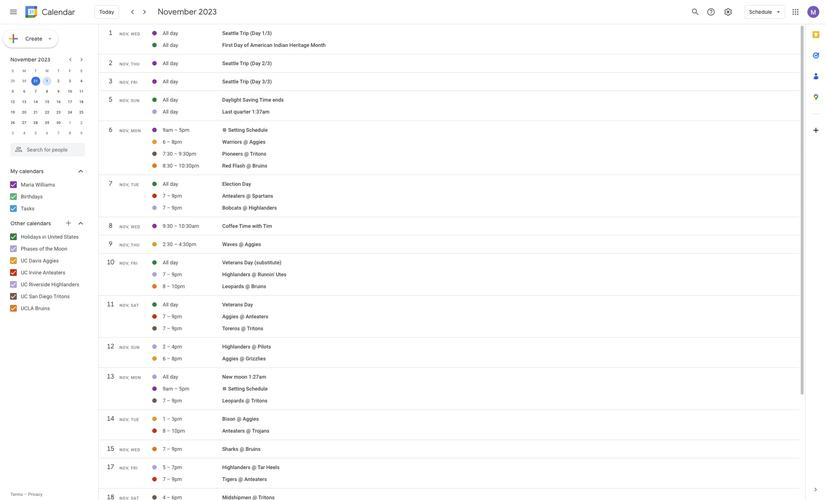 Task type: vqa. For each thing, say whether or not it's contained in the screenshot.


Task type: locate. For each thing, give the bounding box(es) containing it.
election
[[222, 181, 241, 187]]

thu for 2
[[131, 62, 140, 67]]

14 link
[[104, 412, 117, 426]]

, right "6" link
[[128, 129, 130, 133]]

1 horizontal spatial 17
[[107, 463, 114, 472]]

0 vertical spatial nov , sun
[[120, 98, 140, 103]]

1 nov , sun from the top
[[120, 98, 140, 103]]

seattle up the first
[[222, 30, 239, 36]]

1 horizontal spatial 29
[[45, 121, 49, 125]]

11 link
[[104, 298, 117, 311]]

grizzlies
[[246, 356, 266, 362]]

30 element
[[54, 118, 63, 127]]

0 vertical spatial 9
[[57, 89, 60, 93]]

trip down seattle trip (day 2/3) button
[[240, 79, 249, 85]]

all day cell
[[163, 27, 222, 39], [163, 39, 222, 51], [163, 57, 222, 69], [163, 76, 222, 88], [163, 94, 222, 106], [163, 106, 222, 118], [163, 178, 222, 190], [163, 257, 222, 269], [163, 299, 222, 311], [163, 371, 222, 383]]

4 all day from the top
[[163, 79, 178, 85]]

0 horizontal spatial 17
[[68, 100, 72, 104]]

row up december 6 element
[[7, 118, 87, 128]]

15 up 22
[[45, 100, 49, 104]]

holidays in united states
[[21, 234, 79, 240]]

aggies inside 14 row
[[243, 416, 259, 422]]

seattle up daylight
[[222, 79, 239, 85]]

7 link
[[104, 177, 117, 191]]

6
[[23, 89, 25, 93], [108, 126, 112, 134], [46, 131, 48, 135], [163, 139, 166, 145], [163, 356, 166, 362]]

nov , fri inside '10' row
[[120, 261, 138, 266]]

10pm inside "14" row group
[[172, 428, 185, 434]]

day for 13
[[170, 374, 178, 380]]

anteaters for aggies @ anteaters
[[246, 314, 268, 320]]

@ up bison @ aggies button
[[245, 398, 250, 404]]

9
[[57, 89, 60, 93], [80, 131, 82, 135], [108, 240, 112, 248]]

7 – 9pm for anteaters @ spartans
[[163, 193, 182, 199]]

1 seattle from the top
[[222, 30, 239, 36]]

nov for 9
[[120, 243, 128, 248]]

uc riverside highlanders
[[21, 282, 79, 288]]

1 vertical spatial sun
[[131, 345, 140, 350]]

all day inside 2 row
[[163, 60, 178, 66]]

calendar element
[[24, 4, 75, 21]]

nov right 10 link
[[120, 261, 128, 266]]

0 vertical spatial 29
[[11, 79, 15, 83]]

thu right 9 link
[[131, 243, 140, 248]]

highlanders
[[249, 205, 277, 211], [222, 272, 251, 277], [51, 282, 79, 288], [222, 344, 251, 350], [222, 464, 251, 470]]

0 horizontal spatial of
[[39, 246, 44, 252]]

0 vertical spatial mon
[[131, 129, 141, 133]]

nov inside 6 row
[[120, 129, 128, 133]]

7 , from the top
[[128, 225, 130, 229]]

13 down 12 link
[[107, 372, 114, 381]]

9am – 5pm cell up 1 – 3pm cell
[[163, 383, 222, 395]]

9am inside 13 row group
[[163, 386, 173, 392]]

2 vertical spatial schedule
[[246, 386, 268, 392]]

1 uc from the top
[[21, 258, 28, 264]]

14 row
[[99, 412, 800, 429]]

anteaters inside 11 row group
[[246, 314, 268, 320]]

saving
[[243, 97, 258, 103]]

1 setting from the top
[[228, 127, 245, 133]]

6 – 8pm down the 2 – 4pm
[[163, 356, 182, 362]]

16 element
[[54, 98, 63, 107]]

nov , mon for 6
[[120, 129, 141, 133]]

1 nov , mon from the top
[[120, 129, 141, 133]]

all day cell inside the '13' row
[[163, 371, 222, 383]]

6 – 8pm cell up 9:30pm
[[163, 136, 222, 148]]

2 row
[[99, 57, 800, 74]]

7 – 9pm cell
[[163, 190, 222, 202], [163, 202, 222, 214], [163, 269, 222, 280], [163, 311, 222, 323], [163, 323, 222, 334], [163, 395, 222, 407], [163, 443, 222, 455], [163, 473, 222, 485]]

nov inside 2 row
[[120, 62, 128, 67]]

7 – 9pm inside 10 row group
[[163, 272, 182, 277]]

10 nov from the top
[[120, 303, 128, 308]]

13 , from the top
[[128, 418, 130, 422]]

1 all from the top
[[163, 30, 169, 36]]

anteaters @ spartans
[[222, 193, 273, 199]]

1 vertical spatial 11
[[107, 300, 114, 309]]

nov inside 7 row
[[120, 183, 128, 187]]

day
[[234, 42, 243, 48], [242, 181, 251, 187], [244, 260, 253, 266], [244, 302, 253, 308]]

, inside the 1 "row"
[[128, 32, 130, 37]]

leopards inside 13 row group
[[222, 398, 244, 404]]

@ for sharks @ bruins
[[240, 446, 244, 452]]

14 up 21
[[34, 100, 38, 104]]

1 trip from the top
[[240, 30, 249, 36]]

0 horizontal spatial november 2023
[[10, 56, 50, 63]]

heritage
[[290, 42, 310, 48]]

1 vertical spatial time
[[239, 223, 251, 229]]

1 vertical spatial (day
[[250, 60, 261, 66]]

2 9am – 5pm from the top
[[163, 386, 190, 392]]

1 horizontal spatial november
[[158, 7, 197, 17]]

0 vertical spatial setting
[[228, 127, 245, 133]]

8:30 – 10:30pm cell
[[163, 160, 222, 172]]

trip left 1/3)
[[240, 30, 249, 36]]

1 day from the top
[[170, 30, 178, 36]]

4 nov from the top
[[120, 98, 128, 103]]

highlanders inside 10 row group
[[222, 272, 251, 277]]

anteaters inside 'other calendars' list
[[43, 270, 65, 276]]

1 vertical spatial calendars
[[27, 220, 51, 227]]

day right the first
[[234, 42, 243, 48]]

, inside 2 row
[[128, 62, 130, 67]]

6 all day from the top
[[163, 109, 178, 115]]

1 vertical spatial 14
[[107, 415, 114, 423]]

2 nov , fri from the top
[[120, 261, 138, 266]]

1 horizontal spatial 13
[[107, 372, 114, 381]]

1 vertical spatial 8 – 10pm
[[163, 428, 185, 434]]

, inside 7 row
[[128, 183, 130, 187]]

uc
[[21, 258, 28, 264], [21, 270, 28, 276], [21, 282, 28, 288], [21, 294, 28, 299]]

sun for 5
[[131, 98, 140, 103]]

13 up 20
[[22, 100, 26, 104]]

22 element
[[43, 108, 52, 117]]

9am – 5pm cell up 7:30 – 9:30pm cell
[[163, 124, 222, 136]]

13 for 13 link
[[107, 372, 114, 381]]

3 all day cell from the top
[[163, 57, 222, 69]]

bruins down highlanders @ runnin' utes button
[[251, 283, 266, 289]]

0 vertical spatial seattle
[[222, 30, 239, 36]]

, for 8
[[128, 225, 130, 229]]

3 (day from the top
[[250, 79, 261, 85]]

nov inside "15" row
[[120, 448, 128, 453]]

@ left trojans
[[246, 428, 251, 434]]

0 horizontal spatial 14
[[34, 100, 38, 104]]

29 element
[[43, 118, 52, 127]]

1 horizontal spatial 3
[[69, 79, 71, 83]]

9:30
[[163, 223, 173, 229]]

3 nov from the top
[[120, 80, 128, 85]]

8pm for 12
[[172, 356, 182, 362]]

, right 13 link
[[128, 375, 130, 380]]

3 all from the top
[[163, 60, 169, 66]]

1 setting schedule from the top
[[228, 127, 268, 133]]

10 inside row
[[107, 258, 114, 267]]

1 7 – 9pm cell from the top
[[163, 190, 222, 202]]

6 inside row
[[108, 126, 112, 134]]

(day for 3
[[250, 79, 261, 85]]

None search field
[[0, 140, 92, 156]]

nov , tue inside 7 row
[[120, 183, 139, 187]]

8 all day cell from the top
[[163, 257, 222, 269]]

8 7 – 9pm cell from the top
[[163, 473, 222, 485]]

all day inside '10' row
[[163, 260, 178, 266]]

1 vertical spatial schedule
[[246, 127, 268, 133]]

, left sat
[[128, 303, 130, 308]]

create
[[25, 35, 42, 42]]

0 vertical spatial 30
[[22, 79, 26, 83]]

9am – 5pm cell
[[163, 124, 222, 136], [163, 383, 222, 395]]

nov , tue
[[120, 183, 139, 187], [120, 418, 139, 422]]

2 8 – 10pm cell from the top
[[163, 425, 222, 437]]

12 element
[[8, 98, 17, 107]]

nov for 3
[[120, 80, 128, 85]]

12 inside row group
[[11, 100, 15, 104]]

0 vertical spatial 2023
[[199, 7, 217, 17]]

2 all day cell from the top
[[163, 39, 222, 51]]

@ up red flash @ bruins
[[244, 151, 249, 157]]

1 nov , wed from the top
[[120, 32, 140, 37]]

1 nov , fri from the top
[[120, 80, 138, 85]]

1 row group
[[99, 26, 800, 54]]

all inside 7 row
[[163, 181, 169, 187]]

9pm inside 17 "row group"
[[172, 476, 182, 482]]

8 – 10pm for leopards @ bruins
[[163, 283, 185, 289]]

8 all from the top
[[163, 260, 169, 266]]

2 nov , tue from the top
[[120, 418, 139, 422]]

1 , from the top
[[128, 32, 130, 37]]

6 – 8pm cell
[[163, 136, 222, 148], [163, 353, 222, 365]]

0 vertical spatial setting schedule
[[228, 127, 268, 133]]

trip for 1
[[240, 30, 249, 36]]

tritons inside 11 row group
[[247, 326, 263, 331]]

0 vertical spatial 6 – 8pm
[[163, 139, 182, 145]]

0 vertical spatial 13
[[22, 100, 26, 104]]

nov right 15 link
[[120, 448, 128, 453]]

2 vertical spatial trip
[[240, 79, 249, 85]]

day up aggies @ anteaters
[[244, 302, 253, 308]]

2 8 – 10pm from the top
[[163, 428, 185, 434]]

12 row
[[99, 340, 800, 357]]

20 element
[[20, 108, 29, 117]]

aggies down the the
[[43, 258, 59, 264]]

0 vertical spatial 15
[[45, 100, 49, 104]]

nov , wed right 15 link
[[120, 448, 140, 453]]

@ for warriors @ aggies
[[243, 139, 248, 145]]

seattle for 1
[[222, 30, 239, 36]]

2023
[[199, 7, 217, 17], [38, 56, 50, 63]]

0 vertical spatial tue
[[131, 183, 139, 187]]

7 – 9pm cell for bobcats @ highlanders
[[163, 202, 222, 214]]

, inside 14 row
[[128, 418, 130, 422]]

highlanders for 7 – 9pm
[[222, 272, 251, 277]]

nov , sun inside 12 row
[[120, 345, 140, 350]]

mon inside the '13' row
[[131, 375, 141, 380]]

0 horizontal spatial 13
[[22, 100, 26, 104]]

tritons right diego at the bottom
[[54, 294, 70, 299]]

4
[[80, 79, 82, 83], [23, 131, 25, 135]]

5 all from the top
[[163, 97, 169, 103]]

2 vertical spatial fri
[[131, 466, 138, 471]]

5 for december 5 element
[[35, 131, 37, 135]]

nov , fri for 17
[[120, 466, 138, 471]]

3 row
[[99, 75, 800, 92]]

0 vertical spatial thu
[[131, 62, 140, 67]]

2 nov , wed from the top
[[120, 225, 140, 229]]

nov , mon inside the '13' row
[[120, 375, 141, 380]]

t up 31
[[35, 69, 37, 73]]

s up october 29 element
[[12, 69, 14, 73]]

setting schedule button inside 13 row group
[[228, 386, 268, 392]]

2 vertical spatial nov , fri
[[120, 466, 138, 471]]

7 – 9pm cell for sharks @ bruins
[[163, 443, 222, 455]]

highlanders @ runnin' utes
[[222, 272, 287, 277]]

setting schedule
[[228, 127, 268, 133], [228, 386, 268, 392]]

coffee
[[222, 223, 238, 229]]

0 vertical spatial schedule
[[750, 9, 773, 15]]

1 vertical spatial nov , sun
[[120, 345, 140, 350]]

1
[[108, 29, 112, 37], [46, 79, 48, 83], [69, 121, 71, 125], [163, 416, 166, 422]]

10 all from the top
[[163, 374, 169, 380]]

@ down highlanders @ pilots button
[[240, 356, 245, 362]]

, right 8 link
[[128, 225, 130, 229]]

aggies @ anteaters button
[[222, 314, 268, 320]]

9 all day from the top
[[163, 302, 178, 308]]

7 inside "row group"
[[163, 476, 166, 482]]

@ inside 14 row
[[237, 416, 242, 422]]

, inside 5 row
[[128, 98, 130, 103]]

0 vertical spatial 11
[[79, 89, 84, 93]]

other
[[10, 220, 25, 227]]

1 horizontal spatial time
[[259, 97, 271, 103]]

1 vertical spatial 6 – 8pm cell
[[163, 353, 222, 365]]

setting schedule button for 13 row group's "setting schedule" cell
[[228, 386, 268, 392]]

veterans day (substitute) button
[[222, 260, 282, 266]]

seattle for 3
[[222, 79, 239, 85]]

(substitute)
[[254, 260, 282, 266]]

all day inside "3" "row"
[[163, 79, 178, 85]]

day for 11
[[244, 302, 253, 308]]

tim
[[263, 223, 272, 229]]

nov inside 12 row
[[120, 345, 128, 350]]

1 vertical spatial nov , thu
[[120, 243, 140, 248]]

aggies up anteaters @ trojans button
[[243, 416, 259, 422]]

10
[[68, 89, 72, 93], [107, 258, 114, 267]]

all for 2
[[163, 60, 169, 66]]

– for leopards @ bruins
[[167, 283, 170, 289]]

schedule down 1:27am
[[246, 386, 268, 392]]

1:27am
[[249, 374, 266, 380]]

11 element
[[77, 87, 86, 96]]

7 for highlanders @ runnin' utes
[[163, 272, 166, 277]]

9pm for sharks @ bruins
[[172, 446, 182, 452]]

sharks @ bruins
[[222, 446, 261, 452]]

nov right 9 link
[[120, 243, 128, 248]]

, for 13
[[128, 375, 130, 380]]

nov , wed right '1' link
[[120, 32, 140, 37]]

7 for aggies @ anteaters
[[163, 314, 166, 320]]

veterans up aggies @ anteaters
[[222, 302, 243, 308]]

nov for 10
[[120, 261, 128, 266]]

nov for 5
[[120, 98, 128, 103]]

0 vertical spatial wed
[[131, 32, 140, 37]]

14 nov from the top
[[120, 448, 128, 453]]

the
[[45, 246, 53, 252]]

5pm up 9:30pm
[[179, 127, 190, 133]]

, for 1
[[128, 32, 130, 37]]

5 – 7pm cell
[[163, 461, 222, 473]]

seattle for 2
[[222, 60, 239, 66]]

10pm inside 10 row group
[[172, 283, 185, 289]]

1 horizontal spatial 30
[[56, 121, 61, 125]]

5 row group
[[99, 93, 800, 121]]

highlanders inside 17 row
[[222, 464, 251, 470]]

– inside 9 row
[[174, 241, 178, 247]]

– for waves @ aggies
[[174, 241, 178, 247]]

seattle down the first
[[222, 60, 239, 66]]

1 horizontal spatial 4
[[80, 79, 82, 83]]

17 element
[[66, 98, 74, 107]]

1 vertical spatial 10
[[107, 258, 114, 267]]

7 – 9pm
[[163, 193, 182, 199], [163, 205, 182, 211], [163, 272, 182, 277], [163, 314, 182, 320], [163, 326, 182, 331], [163, 398, 182, 404], [163, 446, 182, 452], [163, 476, 182, 482]]

1 – 3pm
[[163, 416, 182, 422]]

, inside 9 row
[[128, 243, 130, 248]]

row
[[7, 66, 87, 76], [7, 76, 87, 86], [7, 86, 87, 97], [7, 97, 87, 107], [7, 107, 87, 118], [7, 118, 87, 128], [7, 128, 87, 139], [99, 491, 800, 500]]

davis
[[29, 258, 42, 264]]

setting
[[228, 127, 245, 133], [228, 386, 245, 392]]

tritons inside 'other calendars' list
[[54, 294, 70, 299]]

8 – 10pm
[[163, 283, 185, 289], [163, 428, 185, 434]]

highlanders for 5 – 7pm
[[222, 464, 251, 470]]

6 – 8pm cell for 6
[[163, 136, 222, 148]]

0 vertical spatial nov , wed
[[120, 32, 140, 37]]

15 for 15 element
[[45, 100, 49, 104]]

1 10pm from the top
[[172, 283, 185, 289]]

tar
[[258, 464, 265, 470]]

3 down 2 link
[[108, 77, 112, 86]]

fri right 3 link
[[131, 80, 138, 85]]

7:30 – 9:30pm cell
[[163, 148, 222, 160]]

schedule right the settings menu icon at the right
[[750, 9, 773, 15]]

@ down the aggies @ anteaters button
[[241, 326, 246, 331]]

6 9pm from the top
[[172, 398, 182, 404]]

cell inside row
[[163, 492, 222, 500]]

day for 1
[[170, 30, 178, 36]]

0 vertical spatial calendars
[[19, 168, 44, 175]]

10 element
[[66, 87, 74, 96]]

setting schedule button up warriors @ aggies button
[[228, 127, 268, 133]]

schedule button
[[745, 3, 786, 21]]

3 nov , fri from the top
[[120, 466, 138, 471]]

4 uc from the top
[[21, 294, 28, 299]]

leopards @ tritons
[[222, 398, 268, 404]]

0 vertical spatial time
[[259, 97, 271, 103]]

27 element
[[20, 118, 29, 127]]

15 , from the top
[[128, 466, 130, 471]]

2 6 – 8pm from the top
[[163, 356, 182, 362]]

0 vertical spatial setting schedule cell
[[222, 124, 796, 136]]

, right 17 link
[[128, 466, 130, 471]]

all inside the 1 "row"
[[163, 30, 169, 36]]

2 9am – 5pm cell from the top
[[163, 383, 222, 395]]

schedule inside popup button
[[750, 9, 773, 15]]

8 nov from the top
[[120, 243, 128, 248]]

time left with
[[239, 223, 251, 229]]

trip inside 2 row
[[240, 60, 249, 66]]

waves
[[222, 241, 238, 247]]

all day for 1
[[163, 30, 178, 36]]

nov , fri inside 17 row
[[120, 466, 138, 471]]

mon inside 6 row
[[131, 129, 141, 133]]

9am – 5pm up '3pm'
[[163, 386, 190, 392]]

setting schedule button
[[228, 127, 268, 133], [228, 386, 268, 392]]

2 7 – 9pm cell from the top
[[163, 202, 222, 214]]

20
[[22, 110, 26, 114]]

aggies inside 9 row
[[245, 241, 261, 247]]

bruins up highlanders @ tar heels button
[[246, 446, 261, 452]]

t
[[35, 69, 37, 73], [57, 69, 60, 73]]

, inside "3" "row"
[[128, 80, 130, 85]]

15 element
[[43, 98, 52, 107]]

1 vertical spatial seattle
[[222, 60, 239, 66]]

0 vertical spatial nov , fri
[[120, 80, 138, 85]]

7 row group
[[99, 177, 800, 217]]

2 nov from the top
[[120, 62, 128, 67]]

6 , from the top
[[128, 183, 130, 187]]

nov for 15
[[120, 448, 128, 453]]

– for leopards @ tritons
[[167, 398, 170, 404]]

1 9am – 5pm cell from the top
[[163, 124, 222, 136]]

, inside 11 'row'
[[128, 303, 130, 308]]

december 5 element
[[31, 129, 40, 138]]

5 all day from the top
[[163, 97, 178, 103]]

, for 7
[[128, 183, 130, 187]]

1 5pm from the top
[[179, 127, 190, 133]]

calendars up maria
[[19, 168, 44, 175]]

my calendars list
[[1, 179, 92, 215]]

wed for 15
[[131, 448, 140, 453]]

3 trip from the top
[[240, 79, 249, 85]]

quarter
[[234, 109, 251, 115]]

red flash @ bruins
[[222, 163, 267, 169]]

1 leopards from the top
[[222, 283, 244, 289]]

@ for leopards @ bruins
[[245, 283, 250, 289]]

0 vertical spatial nov , thu
[[120, 62, 140, 67]]

tue right 14 link
[[131, 418, 139, 422]]

1 vertical spatial 13
[[107, 372, 114, 381]]

1 horizontal spatial 14
[[107, 415, 114, 423]]

nov inside '10' row
[[120, 261, 128, 266]]

9pm for anteaters @ spartans
[[172, 193, 182, 199]]

3 for 3 link
[[108, 77, 112, 86]]

7 – 9pm cell for aggies @ anteaters
[[163, 311, 222, 323]]

1 6 – 8pm cell from the top
[[163, 136, 222, 148]]

14 element
[[31, 98, 40, 107]]

18 element
[[77, 98, 86, 107]]

trip inside the 1 "row"
[[240, 30, 249, 36]]

2 vertical spatial seattle
[[222, 79, 239, 85]]

flash
[[233, 163, 245, 169]]

Search for people text field
[[15, 143, 80, 156]]

7 inside 10 row group
[[163, 272, 166, 277]]

1 nov , tue from the top
[[120, 183, 139, 187]]

bruins down pioneers @ tritons
[[253, 163, 267, 169]]

14 row group
[[99, 412, 800, 440]]

2 (day from the top
[[250, 60, 261, 66]]

grid
[[99, 24, 800, 500]]

0 vertical spatial november
[[158, 7, 197, 17]]

tigers
[[222, 476, 237, 482]]

my
[[10, 168, 18, 175]]

tritons down aggies @ anteaters
[[247, 326, 263, 331]]

sat
[[131, 303, 139, 308]]

9am – 5pm cell for 13 row group's "setting schedule" cell
[[163, 383, 222, 395]]

7 – 9pm inside "15" row
[[163, 446, 182, 452]]

14
[[34, 100, 38, 104], [107, 415, 114, 423]]

of left the the
[[39, 246, 44, 252]]

8 – 10pm inside "14" row group
[[163, 428, 185, 434]]

15 inside row
[[107, 445, 114, 453]]

5 7 – 9pm cell from the top
[[163, 323, 222, 334]]

uc for uc irvine anteaters
[[21, 270, 28, 276]]

2 wed from the top
[[131, 225, 140, 229]]

25 element
[[77, 108, 86, 117]]

14 inside november 2023 grid
[[34, 100, 38, 104]]

nov , wed for 1
[[120, 32, 140, 37]]

2:30
[[163, 241, 173, 247]]

1 sun from the top
[[131, 98, 140, 103]]

warriors @ aggies button
[[222, 139, 266, 145]]

wed inside the 1 "row"
[[131, 32, 140, 37]]

1 vertical spatial 9am – 5pm
[[163, 386, 190, 392]]

aggies for uc davis aggies
[[43, 258, 59, 264]]

nov , thu inside 9 row
[[120, 243, 140, 248]]

2 tue from the top
[[131, 418, 139, 422]]

– for aggies @ anteaters
[[167, 314, 170, 320]]

setting down moon
[[228, 386, 245, 392]]

9am – 5pm
[[163, 127, 190, 133], [163, 386, 190, 392]]

row up 22
[[7, 97, 87, 107]]

aggies for bison @ aggies
[[243, 416, 259, 422]]

utes
[[276, 272, 287, 277]]

10 inside row group
[[68, 89, 72, 93]]

nov , wed
[[120, 32, 140, 37], [120, 225, 140, 229], [120, 448, 140, 453]]

1 vertical spatial 8 – 10pm cell
[[163, 425, 222, 437]]

tue
[[131, 183, 139, 187], [131, 418, 139, 422]]

1 down 24 element
[[69, 121, 71, 125]]

1 vertical spatial 6 – 8pm
[[163, 356, 182, 362]]

13
[[22, 100, 26, 104], [107, 372, 114, 381]]

– for sharks @ bruins
[[167, 446, 170, 452]]

row down w
[[7, 76, 87, 86]]

all day cell inside 11 'row'
[[163, 299, 222, 311]]

10 for the 10 element
[[68, 89, 72, 93]]

6 – 8pm inside 12 row group
[[163, 356, 182, 362]]

1 vertical spatial trip
[[240, 60, 249, 66]]

fri for 17
[[131, 466, 138, 471]]

3 fri from the top
[[131, 466, 138, 471]]

setting schedule cell
[[222, 124, 796, 136], [222, 383, 796, 395]]

6 – 8pm for 12
[[163, 356, 182, 362]]

1 vertical spatial 29
[[45, 121, 49, 125]]

11 left nov , sat on the bottom
[[107, 300, 114, 309]]

trip up seattle trip (day 3/3)
[[240, 60, 249, 66]]

t left f
[[57, 69, 60, 73]]

6 7 – 9pm from the top
[[163, 398, 182, 404]]

1 vertical spatial leopards
[[222, 398, 244, 404]]

1 horizontal spatial 9
[[80, 131, 82, 135]]

6 nov from the top
[[120, 183, 128, 187]]

– for highlanders @ runnin' utes
[[167, 272, 170, 277]]

2 vertical spatial wed
[[131, 448, 140, 453]]

1 vertical spatial nov , fri
[[120, 261, 138, 266]]

new
[[222, 374, 233, 380]]

14 inside row
[[107, 415, 114, 423]]

3 down f
[[69, 79, 71, 83]]

1 vertical spatial november
[[10, 56, 37, 63]]

1 thu from the top
[[131, 62, 140, 67]]

2 for 2 – 4pm
[[163, 344, 166, 350]]

december 6 element
[[43, 129, 52, 138]]

1 vertical spatial thu
[[131, 243, 140, 248]]

1 vertical spatial 8pm
[[172, 356, 182, 362]]

2 5pm from the top
[[179, 386, 190, 392]]

7 for sharks @ bruins
[[163, 446, 166, 452]]

nov right the 5 link
[[120, 98, 128, 103]]

nov inside 9 row
[[120, 243, 128, 248]]

9 all day cell from the top
[[163, 299, 222, 311]]

5pm inside 6 row
[[179, 127, 190, 133]]

2 setting from the top
[[228, 386, 245, 392]]

all day for 5
[[163, 97, 178, 103]]

0 vertical spatial 9am – 5pm
[[163, 127, 190, 133]]

23 element
[[54, 108, 63, 117]]

nov , fri right 3 link
[[120, 80, 138, 85]]

5 day from the top
[[170, 97, 178, 103]]

5 row
[[99, 93, 800, 110]]

, right 15 link
[[128, 448, 130, 453]]

nov inside "3" "row"
[[120, 80, 128, 85]]

row containing s
[[7, 66, 87, 76]]

9 inside row
[[108, 240, 112, 248]]

row containing 29
[[7, 76, 87, 86]]

6 right december 9 element
[[108, 126, 112, 134]]

– for bison @ aggies
[[167, 416, 170, 422]]

time up 1:37am
[[259, 97, 271, 103]]

nov , thu right 2 link
[[120, 62, 140, 67]]

1 for december 1 element at the top left
[[69, 121, 71, 125]]

9am inside 6 row
[[163, 127, 173, 133]]

nov , mon right "6" link
[[120, 129, 141, 133]]

tue inside 7 row
[[131, 183, 139, 187]]

3 uc from the top
[[21, 282, 28, 288]]

sun right 12 link
[[131, 345, 140, 350]]

october 30 element
[[20, 77, 29, 86]]

sun right the 5 link
[[131, 98, 140, 103]]

8pm inside 6 row group
[[172, 139, 182, 145]]

fri inside '10' row
[[131, 261, 138, 266]]

7 – 9pm cell inside "15" row
[[163, 443, 222, 455]]

1 vertical spatial fri
[[131, 261, 138, 266]]

1 vertical spatial mon
[[131, 375, 141, 380]]

2 all day from the top
[[163, 42, 178, 48]]

time
[[259, 97, 271, 103], [239, 223, 251, 229]]

1 down w
[[46, 79, 48, 83]]

my calendars
[[10, 168, 44, 175]]

0 horizontal spatial s
[[12, 69, 14, 73]]

all day cell inside 7 row
[[163, 178, 222, 190]]

, right 12 link
[[128, 345, 130, 350]]

nov , sun
[[120, 98, 140, 103], [120, 345, 140, 350]]

9am up 7:30 at the left of the page
[[163, 127, 173, 133]]

2 nov , thu from the top
[[120, 243, 140, 248]]

9 row
[[99, 238, 800, 255]]

7 all day from the top
[[163, 181, 178, 187]]

2 s from the left
[[80, 69, 83, 73]]

1 vertical spatial setting schedule cell
[[222, 383, 796, 395]]

8 day from the top
[[170, 260, 178, 266]]

nov inside 8 row
[[120, 225, 128, 229]]

1 vertical spatial 2023
[[38, 56, 50, 63]]

all inside "3" "row"
[[163, 79, 169, 85]]

0 vertical spatial trip
[[240, 30, 249, 36]]

1 horizontal spatial s
[[80, 69, 83, 73]]

10 all day cell from the top
[[163, 371, 222, 383]]

day for 5
[[170, 97, 178, 103]]

5 left '7pm'
[[163, 464, 166, 470]]

5 all day cell from the top
[[163, 94, 222, 106]]

mon right "6" link
[[131, 129, 141, 133]]

setting for setting schedule button in 6 row
[[228, 127, 245, 133]]

12 inside row
[[107, 342, 114, 351]]

day inside "3" "row"
[[170, 79, 178, 85]]

cell
[[163, 492, 222, 500]]

leopards up bison
[[222, 398, 244, 404]]

1 vertical spatial setting schedule button
[[228, 386, 268, 392]]

0 horizontal spatial 4
[[23, 131, 25, 135]]

wed inside 8 row
[[131, 225, 140, 229]]

@ right bison
[[237, 416, 242, 422]]

toreros @ tritons button
[[222, 326, 263, 331]]

13 inside november 2023 grid
[[22, 100, 26, 104]]

1 vertical spatial 17
[[107, 463, 114, 472]]

aggies up veterans day (substitute) button
[[245, 241, 261, 247]]

0 vertical spatial 8pm
[[172, 139, 182, 145]]

nov , mon for 13
[[120, 375, 141, 380]]

setting schedule inside 6 row
[[228, 127, 268, 133]]

2 trip from the top
[[240, 60, 249, 66]]

nov inside the 1 "row"
[[120, 32, 128, 37]]

highlanders down spartans
[[249, 205, 277, 211]]

4 7 – 9pm from the top
[[163, 314, 182, 320]]

all day cell inside 5 row
[[163, 94, 222, 106]]

12 up 13 link
[[107, 342, 114, 351]]

1 cell
[[41, 76, 53, 86]]

@ inside 12 row
[[252, 344, 257, 350]]

7 inside "15" row
[[163, 446, 166, 452]]

calendar heading
[[40, 7, 75, 17]]

(day left 1/3)
[[250, 30, 261, 36]]

@ left 'tar'
[[252, 464, 257, 470]]

tritons inside 6 row group
[[250, 151, 267, 157]]

setting schedule button inside 6 row
[[228, 127, 268, 133]]

1 vertical spatial tue
[[131, 418, 139, 422]]

3 link
[[104, 75, 117, 88]]

10 all day from the top
[[163, 374, 178, 380]]

@ right sharks at the bottom of the page
[[240, 446, 244, 452]]

nov , fri for 10
[[120, 261, 138, 266]]

9 day from the top
[[170, 302, 178, 308]]

main drawer image
[[9, 7, 18, 16]]

9 up 16
[[57, 89, 60, 93]]

nov , wed inside 8 row
[[120, 225, 140, 229]]

1 vertical spatial veterans
[[222, 302, 243, 308]]

1 vertical spatial nov , wed
[[120, 225, 140, 229]]

24
[[68, 110, 72, 114]]

8 all day from the top
[[163, 260, 178, 266]]

3 all day from the top
[[163, 60, 178, 66]]

7 inside 13 row group
[[163, 398, 166, 404]]

0 vertical spatial fri
[[131, 80, 138, 85]]

12 nov from the top
[[120, 375, 128, 380]]

13 row group
[[99, 370, 800, 410]]

3 , from the top
[[128, 80, 130, 85]]

0 vertical spatial 6 – 8pm cell
[[163, 136, 222, 148]]

7 all day cell from the top
[[163, 178, 222, 190]]

mon right 13 link
[[131, 375, 141, 380]]

setting for setting schedule button in the 13 row group
[[228, 386, 245, 392]]

1 9pm from the top
[[172, 193, 182, 199]]

december 9 element
[[77, 129, 86, 138]]

, for 12
[[128, 345, 130, 350]]

mon for 13
[[131, 375, 141, 380]]

17 down 15 link
[[107, 463, 114, 472]]

all day cell for 10
[[163, 257, 222, 269]]

, for 6
[[128, 129, 130, 133]]

0 horizontal spatial 29
[[11, 79, 15, 83]]

nov inside 17 row
[[120, 466, 128, 471]]

add other calendars image
[[65, 219, 72, 227]]

december 4 element
[[20, 129, 29, 138]]

8 9pm from the top
[[172, 476, 182, 482]]

fri right 17 link
[[131, 466, 138, 471]]

29 for october 29 element
[[11, 79, 15, 83]]

row group
[[7, 76, 87, 139]]

0 vertical spatial 14
[[34, 100, 38, 104]]

1 t from the left
[[35, 69, 37, 73]]

– for highlanders @ tar heels
[[167, 464, 170, 470]]

9 down 8 link
[[108, 240, 112, 248]]

all day inside 7 row
[[163, 181, 178, 187]]

1 9am from the top
[[163, 127, 173, 133]]

0 horizontal spatial november
[[10, 56, 37, 63]]

9am
[[163, 127, 173, 133], [163, 386, 173, 392]]

17
[[68, 100, 72, 104], [107, 463, 114, 472]]

tritons for 6
[[250, 151, 267, 157]]

@ up pioneers @ tritons
[[243, 139, 248, 145]]

tue right 7 link
[[131, 183, 139, 187]]

nov , sun right 12 link
[[120, 345, 140, 350]]

bruins
[[253, 163, 267, 169], [251, 283, 266, 289], [35, 305, 50, 311], [246, 446, 261, 452]]

bobcats @ highlanders button
[[222, 205, 277, 211]]

7 – 9pm cell inside 13 row group
[[163, 395, 222, 407]]

2 setting schedule button from the top
[[228, 386, 268, 392]]

24 element
[[66, 108, 74, 117]]

coffee time with tim
[[222, 223, 272, 229]]

daylight saving time ends button
[[222, 97, 284, 103]]

pioneers
[[222, 151, 243, 157]]

2 up 3 link
[[108, 59, 112, 67]]

@ down the 'anteaters @ spartans' button
[[243, 205, 247, 211]]

0 vertical spatial sun
[[131, 98, 140, 103]]

today button
[[95, 3, 119, 21]]

3 nov , wed from the top
[[120, 448, 140, 453]]

moon
[[54, 246, 67, 252]]

1/3)
[[262, 30, 272, 36]]

1 horizontal spatial t
[[57, 69, 60, 73]]

8 – 10pm cell
[[163, 280, 222, 292], [163, 425, 222, 437]]

leopards up veterans day
[[222, 283, 244, 289]]

1 horizontal spatial 2023
[[199, 7, 217, 17]]

day up highlanders @ runnin' utes
[[244, 260, 253, 266]]

1 horizontal spatial 12
[[107, 342, 114, 351]]

3 inside "row"
[[108, 77, 112, 86]]

all inside 5 row
[[163, 97, 169, 103]]

election day
[[222, 181, 251, 187]]

1 nov , thu from the top
[[120, 62, 140, 67]]

calendars
[[19, 168, 44, 175], [27, 220, 51, 227]]

14 for 14 element
[[34, 100, 38, 104]]

2 day from the top
[[170, 42, 178, 48]]

wed right 15 link
[[131, 448, 140, 453]]

nov , fri inside "3" "row"
[[120, 80, 138, 85]]

day inside 7 row
[[242, 181, 251, 187]]

4 , from the top
[[128, 98, 130, 103]]

tritons
[[250, 151, 267, 157], [54, 294, 70, 299], [247, 326, 263, 331], [251, 398, 268, 404]]

, for 3
[[128, 80, 130, 85]]

all day cell inside "3" "row"
[[163, 76, 222, 88]]

5 9pm from the top
[[172, 326, 182, 331]]

3 9pm from the top
[[172, 272, 182, 277]]

11 , from the top
[[128, 345, 130, 350]]

– for tigers @ anteaters
[[167, 476, 170, 482]]

row up 31
[[7, 66, 87, 76]]

1 vertical spatial setting schedule
[[228, 386, 268, 392]]

@ for bison @ aggies
[[237, 416, 242, 422]]

9 for 9 link
[[108, 240, 112, 248]]

3 day from the top
[[170, 60, 178, 66]]

6 – 8pm inside 6 row group
[[163, 139, 182, 145]]

0 vertical spatial 17
[[68, 100, 72, 104]]

all for 5
[[163, 97, 169, 103]]

nov right 13 link
[[120, 375, 128, 380]]

december 3 element
[[8, 129, 17, 138]]

1 vertical spatial 10pm
[[172, 428, 185, 434]]

1 vertical spatial setting
[[228, 386, 245, 392]]

tab list
[[806, 24, 827, 479]]

uc left "irvine"
[[21, 270, 28, 276]]

birthdays
[[21, 194, 43, 200]]

3 wed from the top
[[131, 448, 140, 453]]

tigers @ anteaters button
[[222, 476, 267, 482]]

nov , sun for 12
[[120, 345, 140, 350]]



Task type: describe. For each thing, give the bounding box(es) containing it.
highlanders @ pilots button
[[222, 344, 271, 350]]

nov , thu for 9
[[120, 243, 140, 248]]

schedule for 13 row group's "setting schedule" cell
[[246, 386, 268, 392]]

– for anteaters @ trojans
[[167, 428, 170, 434]]

create button
[[3, 30, 58, 48]]

1 for '1' link
[[108, 29, 112, 37]]

warriors
[[222, 139, 242, 145]]

17 row group
[[99, 461, 800, 489]]

– inside 6 row
[[174, 127, 178, 133]]

8 inside "14" row group
[[163, 428, 166, 434]]

w
[[45, 69, 49, 73]]

highlanders @ runnin' utes button
[[222, 272, 287, 277]]

7 – 9pm cell for tigers @ anteaters
[[163, 473, 222, 485]]

5pm for 13 row group
[[179, 386, 190, 392]]

9:30 – 10:30am cell
[[163, 220, 222, 232]]

thu for 9
[[131, 243, 140, 248]]

8 – 10pm for anteaters @ trojans
[[163, 428, 185, 434]]

19
[[11, 110, 15, 114]]

nov , thu for 2
[[120, 62, 140, 67]]

7 – 9pm cell for toreros @ tritons
[[163, 323, 222, 334]]

san
[[29, 294, 38, 299]]

moon
[[234, 374, 247, 380]]

pilots
[[258, 344, 271, 350]]

last quarter 1:37am button
[[222, 109, 270, 115]]

tue for 14
[[131, 418, 139, 422]]

tue for 7
[[131, 183, 139, 187]]

bruins inside 6 row group
[[253, 163, 267, 169]]

12 link
[[104, 340, 117, 353]]

22
[[45, 110, 49, 114]]

day for 7
[[242, 181, 251, 187]]

uc for uc davis aggies
[[21, 258, 28, 264]]

irvine
[[29, 270, 42, 276]]

all day cell for 7
[[163, 178, 222, 190]]

all day cell for 2
[[163, 57, 222, 69]]

, for 11
[[128, 303, 130, 308]]

day inside the 1 row group
[[234, 42, 243, 48]]

17 row
[[99, 461, 800, 478]]

highlanders @ pilots
[[222, 344, 271, 350]]

all for 13
[[163, 374, 169, 380]]

row containing 12
[[7, 97, 87, 107]]

ucla
[[21, 305, 34, 311]]

waves @ aggies
[[222, 241, 261, 247]]

trip for 3
[[240, 79, 249, 85]]

6 row group
[[99, 123, 800, 175]]

nov , tue for 7
[[120, 183, 139, 187]]

31 cell
[[30, 76, 41, 86]]

9 for december 9 element
[[80, 131, 82, 135]]

highlanders inside 7 row group
[[249, 205, 277, 211]]

14 for 14 link
[[107, 415, 114, 423]]

10 row group
[[99, 256, 800, 296]]

@ for pioneers @ tritons
[[244, 151, 249, 157]]

1 link
[[104, 26, 117, 40]]

uc davis aggies
[[21, 258, 59, 264]]

– for coffee time with tim
[[174, 223, 178, 229]]

1 row
[[99, 26, 800, 44]]

grid containing 1
[[99, 24, 800, 500]]

veterans day (substitute)
[[222, 260, 282, 266]]

phases
[[21, 246, 38, 252]]

1 s from the left
[[12, 69, 14, 73]]

all day cell for 1
[[163, 27, 222, 39]]

aggies inside 11 row group
[[222, 314, 239, 320]]

anteaters inside 7 row group
[[222, 193, 245, 199]]

other calendars list
[[1, 231, 92, 314]]

of inside 'other calendars' list
[[39, 246, 44, 252]]

9pm for highlanders @ runnin' utes
[[172, 272, 182, 277]]

1:37am
[[252, 109, 270, 115]]

2 – 4pm cell
[[163, 341, 222, 353]]

privacy link
[[28, 492, 43, 497]]

setting schedule button for "setting schedule" cell in 6 row
[[228, 127, 268, 133]]

uc irvine anteaters
[[21, 270, 65, 276]]

holidays
[[21, 234, 41, 240]]

aggies @ grizzlies button
[[222, 356, 266, 362]]

2 right 1 cell
[[57, 79, 60, 83]]

seattle trip (day 3/3) button
[[222, 79, 272, 85]]

7 row
[[99, 177, 800, 194]]

26 element
[[8, 118, 17, 127]]

all day cell for 11
[[163, 299, 222, 311]]

9pm for tigers @ anteaters
[[172, 476, 182, 482]]

4pm
[[172, 344, 182, 350]]

31
[[34, 79, 38, 83]]

december 8 element
[[66, 129, 74, 138]]

aggies @ grizzlies
[[222, 356, 266, 362]]

anteaters @ trojans
[[222, 428, 270, 434]]

in
[[42, 234, 46, 240]]

7 – 9pm for aggies @ anteaters
[[163, 314, 182, 320]]

heels
[[266, 464, 280, 470]]

highlanders inside 'other calendars' list
[[51, 282, 79, 288]]

nov , wed for 8
[[120, 225, 140, 229]]

first
[[222, 42, 233, 48]]

1 inside cell
[[46, 79, 48, 83]]

6 all from the top
[[163, 109, 169, 115]]

seattle trip (day 3/3)
[[222, 79, 272, 85]]

12 row group
[[99, 340, 800, 368]]

12 for 12 link
[[107, 342, 114, 351]]

23
[[56, 110, 61, 114]]

seattle trip (day 2/3)
[[222, 60, 272, 66]]

settings menu image
[[724, 7, 733, 16]]

maria williams
[[21, 182, 55, 188]]

11 row
[[99, 298, 800, 315]]

fri for 10
[[131, 261, 138, 266]]

13 for 13 element
[[22, 100, 26, 104]]

row containing 26
[[7, 118, 87, 128]]

day for 7
[[170, 181, 178, 187]]

nov , tue for 14
[[120, 418, 139, 422]]

nov for 2
[[120, 62, 128, 67]]

6 day from the top
[[170, 109, 178, 115]]

highlanders @ tar heels button
[[222, 464, 280, 470]]

@ right flash at the left top of page
[[247, 163, 251, 169]]

8 inside 10 row group
[[163, 283, 166, 289]]

maria
[[21, 182, 34, 188]]

last
[[222, 109, 232, 115]]

october 29 element
[[8, 77, 17, 86]]

toreros @ tritons
[[222, 326, 263, 331]]

december 1 element
[[66, 118, 74, 127]]

, for 17
[[128, 466, 130, 471]]

row containing 5
[[7, 86, 87, 97]]

5 – 7pm
[[163, 464, 182, 470]]

nov for 14
[[120, 418, 128, 422]]

2 all from the top
[[163, 42, 169, 48]]

6 link
[[104, 123, 117, 137]]

schedule for "setting schedule" cell in 6 row
[[246, 127, 268, 133]]

seattle trip (day 2/3) button
[[222, 60, 272, 66]]

– for bobcats @ highlanders
[[167, 205, 170, 211]]

november 2023 grid
[[7, 66, 87, 139]]

1 vertical spatial november 2023
[[10, 56, 50, 63]]

7 – 9pm cell for highlanders @ runnin' utes
[[163, 269, 222, 280]]

5 for 5 – 7pm
[[163, 464, 166, 470]]

10 row
[[99, 256, 800, 273]]

13 row
[[99, 370, 800, 387]]

15 row
[[99, 442, 800, 460]]

bruins inside "15" row
[[246, 446, 261, 452]]

28 element
[[31, 118, 40, 127]]

0 vertical spatial 4
[[80, 79, 82, 83]]

13 element
[[20, 98, 29, 107]]

28
[[34, 121, 38, 125]]

month
[[311, 42, 326, 48]]

29 for 29 element
[[45, 121, 49, 125]]

11 row group
[[99, 298, 800, 338]]

day for 3
[[170, 79, 178, 85]]

bobcats @ highlanders
[[222, 205, 277, 211]]

0 horizontal spatial 2023
[[38, 56, 50, 63]]

0 vertical spatial november 2023
[[158, 7, 217, 17]]

setting schedule for 13 row group
[[228, 386, 268, 392]]

day for 10
[[170, 260, 178, 266]]

8 row
[[99, 219, 800, 237]]

, for 9
[[128, 243, 130, 248]]

9am for "setting schedule" cell in 6 row
[[163, 127, 173, 133]]

9:30pm
[[179, 151, 196, 157]]

with
[[252, 223, 262, 229]]

6 – 8pm cell for 12
[[163, 353, 222, 365]]

seattle trip (day 1/3) button
[[222, 30, 272, 36]]

waves @ aggies button
[[222, 241, 261, 247]]

united
[[48, 234, 63, 240]]

9am for 13 row group's "setting schedule" cell
[[163, 386, 173, 392]]

2:30 – 4:30pm cell
[[163, 238, 222, 250]]

19 element
[[8, 108, 17, 117]]

4:30pm
[[179, 241, 196, 247]]

time inside 5 row
[[259, 97, 271, 103]]

3/3)
[[262, 79, 272, 85]]

indian
[[274, 42, 288, 48]]

21 element
[[31, 108, 40, 117]]

9pm for aggies @ anteaters
[[172, 314, 182, 320]]

row down 17 "row group"
[[99, 491, 800, 500]]

13 link
[[104, 370, 117, 384]]

tigers @ anteaters
[[222, 476, 267, 482]]

7:30
[[163, 151, 173, 157]]

26
[[11, 121, 15, 125]]

bruins inside 'other calendars' list
[[35, 305, 50, 311]]

all day for 3
[[163, 79, 178, 85]]

october 31, today element
[[31, 77, 40, 86]]

williams
[[35, 182, 55, 188]]

red flash @ bruins button
[[222, 163, 267, 169]]

9pm for toreros @ tritons
[[172, 326, 182, 331]]

time inside 8 row
[[239, 223, 251, 229]]

december 7 element
[[54, 129, 63, 138]]

5 link
[[104, 93, 117, 107]]

7 for toreros @ tritons
[[163, 326, 166, 331]]

today
[[99, 9, 114, 15]]

bison
[[222, 416, 236, 422]]

7 – 9pm for tigers @ anteaters
[[163, 476, 182, 482]]

5 for the 5 link
[[108, 95, 112, 104]]

december 2 element
[[77, 118, 86, 127]]

5 down october 29 element
[[12, 89, 14, 93]]

warriors @ aggies
[[222, 139, 266, 145]]

row containing 3
[[7, 128, 87, 139]]

1 – 3pm cell
[[163, 413, 222, 425]]

fri for 3
[[131, 80, 138, 85]]

riverside
[[29, 282, 50, 288]]

american
[[250, 42, 273, 48]]

2 link
[[104, 57, 117, 70]]

6 row
[[99, 123, 800, 140]]

nov for 8
[[120, 225, 128, 229]]

new moon 1:27am
[[222, 374, 266, 380]]

6 up 7:30 at the left of the page
[[163, 139, 166, 145]]

of inside the 1 row group
[[244, 42, 249, 48]]

10 link
[[104, 256, 117, 269]]

8 link
[[104, 219, 117, 233]]

9:30 – 10:30am
[[163, 223, 199, 229]]

@ for highlanders @ runnin' utes
[[252, 272, 257, 277]]

ucla bruins
[[21, 305, 50, 311]]

election day button
[[222, 181, 251, 187]]

@ for toreros @ tritons
[[241, 326, 246, 331]]

6 down october 30 element
[[23, 89, 25, 93]]

bruins inside 10 row group
[[251, 283, 266, 289]]

nov for 12
[[120, 345, 128, 350]]

@ for anteaters @ spartans
[[246, 193, 251, 199]]

mon for 6
[[131, 129, 141, 133]]

highlanders for 2 – 4pm
[[222, 344, 251, 350]]

anteaters for uc irvine anteaters
[[43, 270, 65, 276]]

runnin'
[[258, 272, 275, 277]]

3 for december 3 element
[[12, 131, 14, 135]]

6 all day cell from the top
[[163, 106, 222, 118]]

aggies @ anteaters
[[222, 314, 268, 320]]

bison @ aggies
[[222, 416, 259, 422]]

6 inside 12 row group
[[163, 356, 166, 362]]

(day for 1
[[250, 30, 261, 36]]

uc for uc san diego tritons
[[21, 294, 28, 299]]

aggies inside 12 row group
[[222, 356, 239, 362]]

@ for highlanders @ tar heels
[[252, 464, 257, 470]]

7 for leopards @ tritons
[[163, 398, 166, 404]]

3pm
[[172, 416, 182, 422]]

terms
[[10, 492, 23, 497]]

6 down 29 element
[[46, 131, 48, 135]]

1 for 1 – 3pm
[[163, 416, 166, 422]]

row group containing 29
[[7, 76, 87, 139]]

wed for 8
[[131, 225, 140, 229]]

veterans for 10
[[222, 260, 243, 266]]

tasks
[[21, 206, 35, 212]]

calendars for my calendars
[[19, 168, 44, 175]]

7 – 9pm for toreros @ tritons
[[163, 326, 182, 331]]

2 t from the left
[[57, 69, 60, 73]]

1 vertical spatial 4
[[23, 131, 25, 135]]

row containing 19
[[7, 107, 87, 118]]

leopards @ bruins
[[222, 283, 266, 289]]

12 for 12 element
[[11, 100, 15, 104]]

ends
[[273, 97, 284, 103]]

@ for bobcats @ highlanders
[[243, 205, 247, 211]]

10pm for leopards @ bruins
[[172, 283, 185, 289]]

m
[[23, 69, 26, 73]]

calendars for other calendars
[[27, 220, 51, 227]]

diego
[[39, 294, 52, 299]]

2 – 4pm
[[163, 344, 182, 350]]

anteaters inside "14" row group
[[222, 428, 245, 434]]

9pm for bobcats @ highlanders
[[172, 205, 182, 211]]

bison @ aggies button
[[222, 416, 259, 422]]



